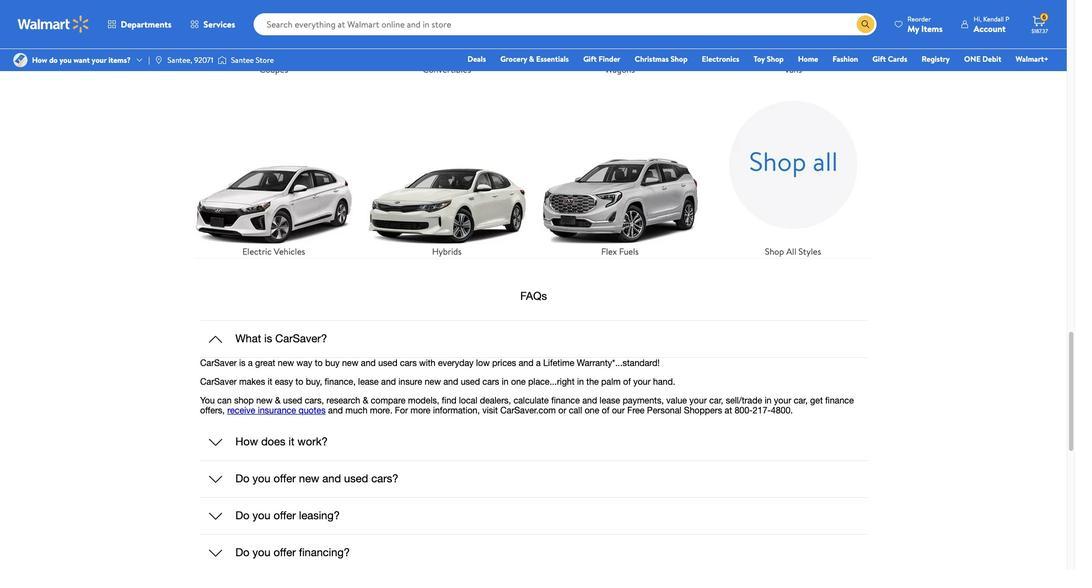 Task type: vqa. For each thing, say whether or not it's contained in the screenshot.
Gift Finder's Gift
yes



Task type: describe. For each thing, give the bounding box(es) containing it.
flex fuels
[[601, 246, 639, 258]]

walmart image
[[18, 15, 89, 33]]

walmart+
[[1016, 53, 1049, 65]]

store
[[256, 55, 274, 66]]

toy shop link
[[749, 53, 789, 65]]

your
[[92, 55, 107, 66]]

items?
[[108, 55, 131, 66]]

gift cards
[[873, 53, 907, 65]]

one
[[964, 53, 981, 65]]

Search search field
[[253, 13, 877, 35]]

shop for toy shop
[[767, 53, 784, 65]]

toy
[[754, 53, 765, 65]]

$187.37
[[1032, 27, 1048, 35]]

fuels
[[619, 246, 639, 258]]

reorder my items
[[908, 14, 943, 34]]

p
[[1006, 14, 1010, 23]]

gift for gift finder
[[583, 53, 597, 65]]

list containing coupes
[[187, 0, 880, 258]]

 image for how do you want your items?
[[13, 53, 28, 67]]

|
[[148, 55, 150, 66]]

gift finder link
[[578, 53, 625, 65]]

home link
[[793, 53, 823, 65]]

registry link
[[917, 53, 955, 65]]

styles
[[799, 246, 821, 258]]

services
[[204, 18, 235, 30]]

shop all styles link
[[713, 85, 873, 258]]

deals link
[[463, 53, 491, 65]]

one debit
[[964, 53, 1001, 65]]

you
[[60, 55, 72, 66]]

convertibles link
[[367, 0, 527, 76]]

electronics
[[702, 53, 739, 65]]

electronics link
[[697, 53, 744, 65]]

electric
[[242, 246, 272, 258]]

shop for christmas shop
[[671, 53, 688, 65]]

grocery
[[500, 53, 527, 65]]

fashion
[[833, 53, 858, 65]]

my
[[908, 22, 919, 34]]

 image for santee store
[[218, 55, 227, 66]]

one debit link
[[959, 53, 1006, 65]]

fashion link
[[828, 53, 863, 65]]

essentials
[[536, 53, 569, 65]]

flex fuels link
[[540, 85, 700, 258]]

account
[[974, 22, 1006, 34]]

santee store
[[231, 55, 274, 66]]

vans link
[[713, 0, 873, 76]]

6
[[1042, 12, 1046, 22]]



Task type: locate. For each thing, give the bounding box(es) containing it.
1 horizontal spatial  image
[[218, 55, 227, 66]]

 image left "how"
[[13, 53, 28, 67]]

shop right toy at the right of the page
[[767, 53, 784, 65]]

 image
[[154, 56, 163, 65]]

reorder
[[908, 14, 931, 23]]

search icon image
[[861, 20, 870, 29]]

gift cards link
[[868, 53, 912, 65]]

vans
[[784, 64, 802, 76]]

coupes link
[[194, 0, 354, 76]]

how
[[32, 55, 47, 66]]

grocery & essentials
[[500, 53, 569, 65]]

want
[[73, 55, 90, 66]]

 image
[[13, 53, 28, 67], [218, 55, 227, 66]]

debit
[[983, 53, 1001, 65]]

hi,
[[974, 14, 982, 23]]

all
[[786, 246, 796, 258]]

christmas shop
[[635, 53, 688, 65]]

 image right "92071"
[[218, 55, 227, 66]]

list
[[187, 0, 880, 258]]

gift left finder in the right of the page
[[583, 53, 597, 65]]

1 gift from the left
[[583, 53, 597, 65]]

coupes
[[259, 64, 288, 76]]

christmas shop link
[[630, 53, 693, 65]]

electric vehicles
[[242, 246, 305, 258]]

hybrids link
[[367, 85, 527, 258]]

Walmart Site-Wide search field
[[253, 13, 877, 35]]

santee,
[[168, 55, 192, 66]]

how do you want your items?
[[32, 55, 131, 66]]

grocery & essentials link
[[495, 53, 574, 65]]

gift
[[583, 53, 597, 65], [873, 53, 886, 65]]

electric vehicles link
[[194, 85, 354, 258]]

hi, kendall p account
[[974, 14, 1010, 34]]

vehicles
[[274, 246, 305, 258]]

santee
[[231, 55, 254, 66]]

1 horizontal spatial gift
[[873, 53, 886, 65]]

santee, 92071
[[168, 55, 213, 66]]

walmart+ link
[[1011, 53, 1054, 65]]

registry
[[922, 53, 950, 65]]

services button
[[181, 11, 245, 37]]

&
[[529, 53, 534, 65]]

finder
[[599, 53, 620, 65]]

home
[[798, 53, 818, 65]]

92071
[[194, 55, 213, 66]]

items
[[921, 22, 943, 34]]

departments
[[121, 18, 172, 30]]

2 gift from the left
[[873, 53, 886, 65]]

shop all styles
[[765, 246, 821, 258]]

shop left all
[[765, 246, 784, 258]]

kendall
[[983, 14, 1004, 23]]

0 horizontal spatial  image
[[13, 53, 28, 67]]

departments button
[[98, 11, 181, 37]]

flex
[[601, 246, 617, 258]]

0 horizontal spatial gift
[[583, 53, 597, 65]]

toy shop
[[754, 53, 784, 65]]

hybrids
[[432, 246, 462, 258]]

shop
[[671, 53, 688, 65], [767, 53, 784, 65], [765, 246, 784, 258]]

shop right christmas
[[671, 53, 688, 65]]

6 $187.37
[[1032, 12, 1048, 35]]

deals
[[468, 53, 486, 65]]

gift finder
[[583, 53, 620, 65]]

wagons link
[[540, 0, 700, 76]]

wagons
[[605, 64, 635, 76]]

cards
[[888, 53, 907, 65]]

convertibles
[[423, 64, 471, 76]]

gift for gift cards
[[873, 53, 886, 65]]

do
[[49, 55, 58, 66]]

gift left cards
[[873, 53, 886, 65]]

christmas
[[635, 53, 669, 65]]



